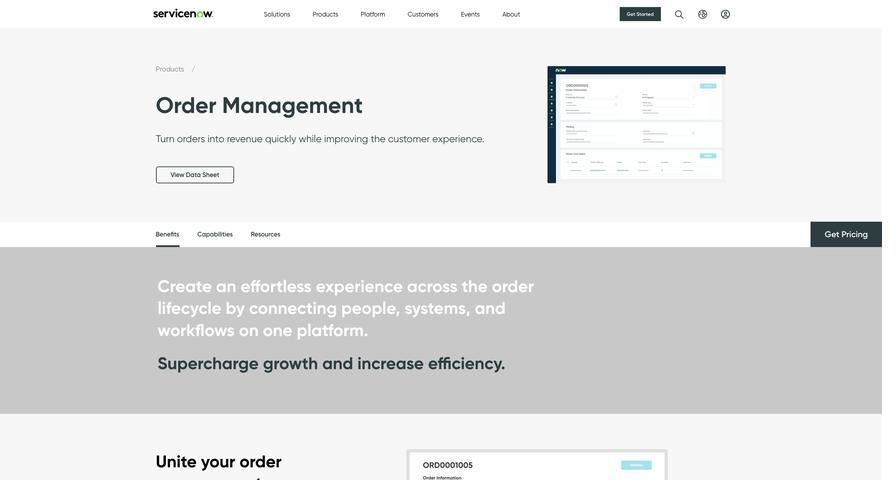 Task type: describe. For each thing, give the bounding box(es) containing it.
events button
[[461, 9, 480, 19]]

on
[[239, 320, 259, 341]]

started
[[637, 11, 654, 17]]

an
[[216, 276, 237, 297]]

products button
[[313, 9, 339, 19]]

pricing
[[842, 229, 869, 240]]

turn
[[156, 133, 175, 145]]

unite your order management
[[156, 451, 282, 481]]

the inside create an effortless experience across the order lifecycle by connecting people, systems, and workflows on one platform.
[[462, 276, 488, 297]]

increase revenue with better visibility image
[[407, 442, 668, 481]]

create
[[158, 276, 212, 297]]

systems,
[[405, 298, 471, 319]]

platform.
[[297, 320, 369, 341]]

capabilities
[[198, 231, 233, 239]]

lifecycle
[[158, 298, 222, 319]]

about
[[503, 10, 521, 18]]

experience.
[[433, 133, 485, 145]]

customers button
[[408, 9, 439, 19]]

create an effortless experience across the order lifecycle by connecting people, systems, and workflows on one platform.
[[158, 276, 534, 341]]

boost customer satisfaction with effortless experiences. image containing order management
[[0, 28, 883, 223]]

products for products link
[[156, 65, 186, 73]]

by
[[226, 298, 245, 319]]

quickly
[[265, 133, 297, 145]]

across
[[407, 276, 458, 297]]

products for products dropdown button
[[313, 10, 339, 18]]

order management
[[156, 91, 363, 119]]

benefits link
[[156, 222, 179, 249]]

your
[[201, 451, 235, 472]]

get started link
[[620, 7, 661, 21]]

resources
[[251, 231, 280, 239]]

into
[[208, 133, 225, 145]]

get started
[[627, 11, 654, 17]]

increase
[[358, 353, 424, 374]]

capabilities link
[[198, 222, 233, 248]]



Task type: locate. For each thing, give the bounding box(es) containing it.
1 vertical spatial products
[[156, 65, 186, 73]]

effortless
[[241, 276, 312, 297]]

order inside create an effortless experience across the order lifecycle by connecting people, systems, and workflows on one platform.
[[492, 276, 534, 297]]

0 horizontal spatial and
[[323, 353, 353, 374]]

order inside unite your order management
[[240, 451, 282, 472]]

benefits
[[156, 231, 179, 239]]

solutions
[[264, 10, 290, 18]]

people,
[[342, 298, 401, 319]]

1 vertical spatial the
[[462, 276, 488, 297]]

2 boost customer satisfaction with effortless experiences. image from the left
[[540, 28, 734, 221]]

0 vertical spatial get
[[627, 11, 636, 17]]

about button
[[503, 9, 521, 19]]

workflows
[[158, 320, 235, 341]]

get left pricing
[[825, 229, 840, 240]]

view
[[171, 171, 185, 179]]

products link
[[156, 65, 186, 73]]

0 vertical spatial order
[[492, 276, 534, 297]]

1 horizontal spatial the
[[462, 276, 488, 297]]

order
[[492, 276, 534, 297], [240, 451, 282, 472]]

connecting
[[249, 298, 337, 319]]

0 vertical spatial and
[[475, 298, 506, 319]]

get left started
[[627, 11, 636, 17]]

customers
[[408, 10, 439, 18]]

1 boost customer satisfaction with effortless experiences. image from the left
[[0, 28, 883, 223]]

the
[[371, 133, 386, 145], [462, 276, 488, 297]]

products
[[313, 10, 339, 18], [156, 65, 186, 73]]

management
[[156, 473, 262, 481]]

while
[[299, 133, 322, 145]]

experience
[[316, 276, 403, 297]]

platform
[[361, 10, 385, 18]]

one
[[263, 320, 293, 341]]

solutions button
[[264, 9, 290, 19]]

0 horizontal spatial the
[[371, 133, 386, 145]]

0 vertical spatial the
[[371, 133, 386, 145]]

platform button
[[361, 9, 385, 19]]

0 horizontal spatial get
[[627, 11, 636, 17]]

1 vertical spatial get
[[825, 229, 840, 240]]

efficiency.
[[428, 353, 506, 374]]

improving
[[324, 133, 368, 145]]

1 horizontal spatial get
[[825, 229, 840, 240]]

1 horizontal spatial products
[[313, 10, 339, 18]]

events
[[461, 10, 480, 18]]

revenue
[[227, 133, 263, 145]]

customer
[[388, 133, 430, 145]]

and inside create an effortless experience across the order lifecycle by connecting people, systems, and workflows on one platform.
[[475, 298, 506, 319]]

supercharge
[[158, 353, 259, 374]]

0 horizontal spatial products
[[156, 65, 186, 73]]

resources link
[[251, 222, 280, 248]]

supercharge growth and increase efficiency.
[[158, 353, 506, 374]]

1 vertical spatial order
[[240, 451, 282, 472]]

get for get pricing
[[825, 229, 840, 240]]

order
[[156, 91, 217, 119]]

orders
[[177, 133, 205, 145]]

1 vertical spatial and
[[323, 353, 353, 374]]

data
[[186, 171, 201, 179]]

get pricing link
[[811, 222, 883, 247]]

view data sheet link
[[156, 167, 234, 183]]

1 horizontal spatial and
[[475, 298, 506, 319]]

get pricing
[[825, 229, 869, 240]]

1 horizontal spatial order
[[492, 276, 534, 297]]

get for get started
[[627, 11, 636, 17]]

growth
[[263, 353, 318, 374]]

and
[[475, 298, 506, 319], [323, 353, 353, 374]]

unite
[[156, 451, 197, 472]]

go to servicenow account image
[[722, 10, 730, 19]]

get
[[627, 11, 636, 17], [825, 229, 840, 240]]

servicenow image
[[152, 8, 214, 17]]

sheet
[[203, 171, 220, 179]]

0 horizontal spatial order
[[240, 451, 282, 472]]

turn orders into revenue quickly while improving the customer experience.
[[156, 133, 485, 145]]

0 vertical spatial products
[[313, 10, 339, 18]]

management
[[222, 91, 363, 119]]

view data sheet
[[171, 171, 220, 179]]

boost customer satisfaction with effortless experiences. image
[[0, 28, 883, 223], [540, 28, 734, 221]]



Task type: vqa. For each thing, say whether or not it's contained in the screenshot.
Started
yes



